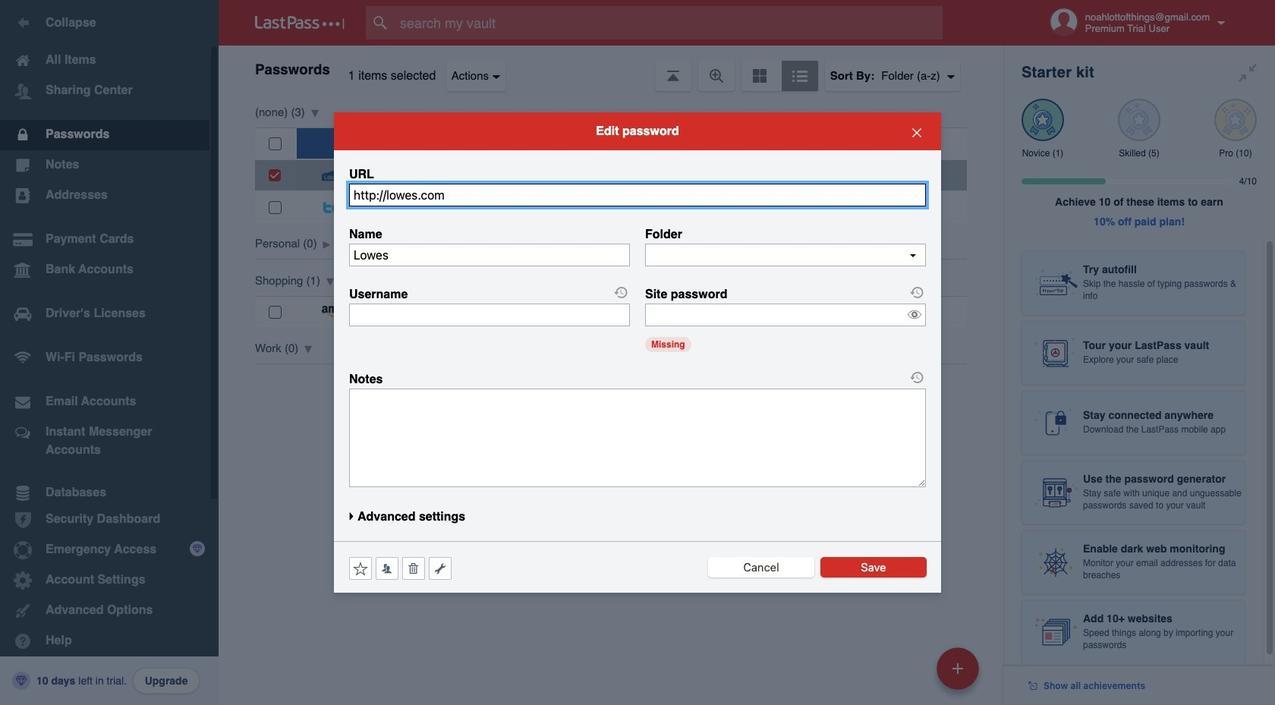 Task type: vqa. For each thing, say whether or not it's contained in the screenshot.
dialog
no



Task type: locate. For each thing, give the bounding box(es) containing it.
None field
[[349, 184, 926, 206], [349, 244, 630, 266], [349, 304, 630, 326], [349, 184, 926, 206], [349, 244, 630, 266], [349, 304, 630, 326]]

None text field
[[645, 244, 926, 266]]

new item image
[[953, 663, 964, 674]]

search my vault text field
[[366, 6, 973, 39]]

None password field
[[645, 304, 926, 326]]



Task type: describe. For each thing, give the bounding box(es) containing it.
lastpass image
[[255, 16, 345, 30]]

new item navigation
[[932, 643, 989, 705]]

Search search field
[[366, 6, 973, 39]]

main navigation navigation
[[0, 0, 219, 705]]

vault options navigation
[[219, 46, 1004, 91]]



